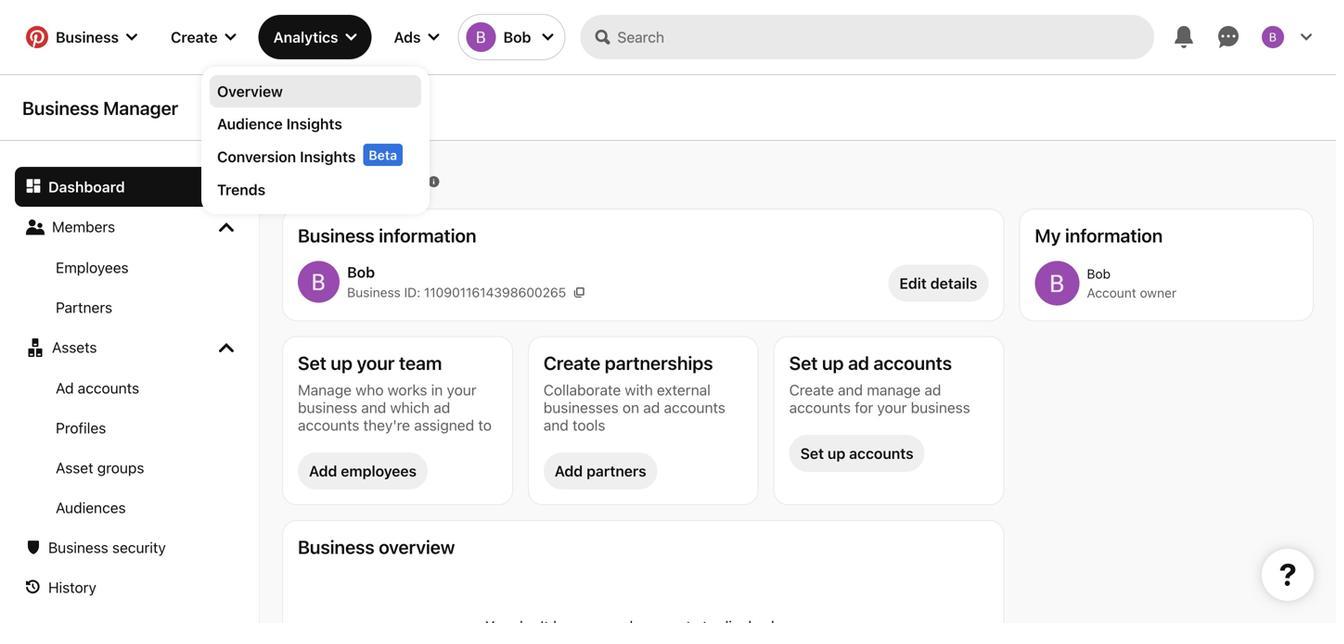 Task type: locate. For each thing, give the bounding box(es) containing it.
employees
[[341, 463, 417, 480]]

business left id:
[[347, 285, 401, 300]]

2 business from the left
[[911, 399, 970, 417]]

up inside set up accounts button
[[828, 445, 846, 463]]

ad
[[56, 380, 74, 397]]

bob image
[[466, 22, 496, 52], [1262, 26, 1284, 48], [1035, 261, 1080, 306]]

0 horizontal spatial bob image
[[466, 22, 496, 52]]

on
[[623, 399, 639, 417]]

2 horizontal spatial bob
[[1087, 266, 1111, 282]]

2 horizontal spatial create
[[789, 381, 834, 399]]

0 horizontal spatial business
[[298, 399, 357, 417]]

your right "in"
[[447, 381, 477, 399]]

2 information from the left
[[1065, 225, 1163, 246]]

set up your team manage who works in your business and which ad accounts they're assigned to
[[298, 352, 492, 434]]

0 horizontal spatial create
[[171, 28, 218, 46]]

create left for
[[789, 381, 834, 399]]

2 horizontal spatial and
[[838, 381, 863, 399]]

add left the employees
[[309, 463, 337, 480]]

bob inside the bob account owner
[[1087, 266, 1111, 282]]

create
[[171, 28, 218, 46], [544, 352, 601, 374], [789, 381, 834, 399]]

ad right on
[[643, 399, 660, 417]]

assets button
[[15, 328, 245, 368]]

id:
[[404, 285, 421, 300]]

set up ad accounts create and manage ad accounts for your business
[[789, 352, 970, 417]]

information
[[379, 225, 476, 246], [1065, 225, 1163, 246]]

asset
[[56, 459, 93, 477]]

business id: 1109011614398600265
[[347, 285, 566, 300]]

2 horizontal spatial bob image
[[1262, 26, 1284, 48]]

business right for
[[911, 399, 970, 417]]

information for my information
[[1065, 225, 1163, 246]]

history image
[[26, 581, 41, 595]]

2 add from the left
[[555, 463, 583, 480]]

partners
[[587, 463, 646, 480]]

profiles
[[56, 419, 106, 437]]

dashboard inside button
[[48, 178, 125, 196]]

accounts down for
[[849, 445, 914, 463]]

overview
[[217, 83, 283, 100]]

accounts down manage on the bottom of page
[[298, 417, 359, 434]]

2 vertical spatial create
[[789, 381, 834, 399]]

0 vertical spatial insights
[[286, 115, 342, 133]]

Search text field
[[618, 15, 1154, 59]]

beta
[[369, 148, 397, 163]]

manager
[[103, 97, 178, 119]]

bob
[[504, 28, 531, 46], [347, 263, 375, 281], [1087, 266, 1111, 282]]

security
[[112, 539, 166, 557]]

set inside set up ad accounts create and manage ad accounts for your business
[[789, 352, 818, 374]]

insights down overview menu item
[[286, 115, 342, 133]]

business for business information
[[298, 225, 375, 246]]

0 vertical spatial create
[[171, 28, 218, 46]]

add partners
[[555, 463, 646, 480]]

asset groups
[[56, 459, 144, 477]]

0 horizontal spatial dashboard
[[48, 178, 125, 196]]

ads
[[394, 28, 421, 46]]

set
[[298, 352, 327, 374], [789, 352, 818, 374], [800, 445, 824, 463]]

set up accounts button
[[789, 435, 925, 472]]

create up collaborate
[[544, 352, 601, 374]]

insights up trends link on the left top of the page
[[300, 148, 356, 166]]

and left tools
[[544, 417, 569, 434]]

people image
[[26, 218, 45, 237]]

accounts inside create partnerships collaborate with external businesses on ad accounts and tools
[[664, 399, 726, 417]]

set inside set up your team manage who works in your business and which ad accounts they're assigned to
[[298, 352, 327, 374]]

bob left account switcher arrow icon
[[504, 28, 531, 46]]

1 vertical spatial create
[[544, 352, 601, 374]]

ad right the which
[[434, 399, 450, 417]]

partnerships
[[605, 352, 713, 374]]

and left manage
[[838, 381, 863, 399]]

account
[[1087, 285, 1137, 301]]

business inside 'button'
[[48, 539, 108, 557]]

analytics
[[273, 28, 338, 46]]

business left the "they're"
[[298, 399, 357, 417]]

team
[[399, 352, 442, 374]]

bob up account
[[1087, 266, 1111, 282]]

dashboard
[[290, 163, 419, 194], [48, 178, 125, 196]]

1 horizontal spatial create
[[544, 352, 601, 374]]

1 horizontal spatial bob
[[504, 28, 531, 46]]

business inside button
[[56, 28, 119, 46]]

analytics button
[[259, 15, 372, 59]]

business security
[[48, 539, 166, 557]]

create inside create partnerships collaborate with external businesses on ad accounts and tools
[[544, 352, 601, 374]]

up inside set up ad accounts create and manage ad accounts for your business
[[822, 352, 844, 374]]

partners
[[56, 299, 112, 316]]

1109011614398600265
[[424, 285, 566, 300]]

insights for conversion insights
[[300, 148, 356, 166]]

create for create
[[171, 28, 218, 46]]

business inside set up your team manage who works in your business and which ad accounts they're assigned to
[[298, 399, 357, 417]]

my information
[[1035, 225, 1163, 246]]

assigned
[[414, 417, 474, 434]]

1 horizontal spatial business
[[911, 399, 970, 417]]

0 horizontal spatial information
[[379, 225, 476, 246]]

and left the which
[[361, 399, 386, 417]]

business up history at bottom
[[48, 539, 108, 557]]

audiences
[[56, 499, 126, 517]]

business left business badge dropdown menu button 'image'
[[56, 28, 119, 46]]

business overview
[[298, 536, 455, 558]]

1 information from the left
[[379, 225, 476, 246]]

1 horizontal spatial information
[[1065, 225, 1163, 246]]

ad inside create partnerships collaborate with external businesses on ad accounts and tools
[[643, 399, 660, 417]]

primary navigation header navigation
[[11, 4, 1325, 214]]

up inside set up your team manage who works in your business and which ad accounts they're assigned to
[[331, 352, 353, 374]]

create button
[[156, 15, 251, 59]]

trends
[[217, 181, 266, 199]]

insights
[[286, 115, 342, 133], [300, 148, 356, 166]]

1 vertical spatial insights
[[300, 148, 356, 166]]

add
[[309, 463, 337, 480], [555, 463, 583, 480]]

business for business security
[[48, 539, 108, 557]]

information for business information
[[379, 225, 476, 246]]

ad right manage
[[925, 381, 941, 399]]

1 business from the left
[[298, 399, 357, 417]]

up for ad
[[822, 352, 844, 374]]

up
[[331, 352, 353, 374], [822, 352, 844, 374], [828, 445, 846, 463]]

bob image inside button
[[466, 22, 496, 52]]

0 horizontal spatial and
[[361, 399, 386, 417]]

which
[[390, 399, 430, 417]]

information up the bob account owner
[[1065, 225, 1163, 246]]

0 horizontal spatial add
[[309, 463, 337, 480]]

business
[[56, 28, 119, 46], [22, 97, 99, 119], [298, 225, 375, 246], [347, 285, 401, 300], [298, 536, 375, 558], [48, 539, 108, 557]]

bob right bob icon
[[347, 263, 375, 281]]

dashboard down beta
[[290, 163, 419, 194]]

accounts down partnerships
[[664, 399, 726, 417]]

create inside set up ad accounts create and manage ad accounts for your business
[[789, 381, 834, 399]]

edit details
[[900, 275, 978, 292]]

add for collaborate
[[555, 463, 583, 480]]

add left partners
[[555, 463, 583, 480]]

business inside set up ad accounts create and manage ad accounts for your business
[[911, 399, 970, 417]]

business
[[298, 399, 357, 417], [911, 399, 970, 417]]

partners button
[[15, 288, 245, 328]]

who
[[356, 381, 384, 399]]

1 add from the left
[[309, 463, 337, 480]]

pinterest image
[[26, 26, 48, 48]]

employees button
[[15, 248, 245, 288]]

1 horizontal spatial bob image
[[1035, 261, 1080, 306]]

business down "business" button at top left
[[22, 97, 99, 119]]

1 horizontal spatial and
[[544, 417, 569, 434]]

information up id:
[[379, 225, 476, 246]]

1 horizontal spatial add
[[555, 463, 583, 480]]

audience
[[217, 115, 283, 133]]

business security button
[[15, 528, 245, 568]]

your
[[357, 352, 395, 374], [447, 381, 477, 399], [877, 399, 907, 417]]

create inside popup button
[[171, 28, 218, 46]]

create partnerships collaborate with external businesses on ad accounts and tools
[[544, 352, 726, 434]]

in
[[431, 381, 443, 399]]

create for create partnerships collaborate with external businesses on ad accounts and tools
[[544, 352, 601, 374]]

and inside set up your team manage who works in your business and which ad accounts they're assigned to
[[361, 399, 386, 417]]

employees
[[56, 259, 129, 277]]

your up who
[[357, 352, 395, 374]]

2 horizontal spatial your
[[877, 399, 907, 417]]

more sections image
[[219, 341, 234, 355]]

dashboard up members
[[48, 178, 125, 196]]

1 horizontal spatial dashboard
[[290, 163, 419, 194]]

manage
[[867, 381, 921, 399]]

ad
[[848, 352, 869, 374], [925, 381, 941, 399], [434, 399, 450, 417], [643, 399, 660, 417]]

business down add employees
[[298, 536, 375, 558]]

1 horizontal spatial your
[[447, 381, 477, 399]]

businesses
[[544, 399, 619, 417]]

accounts
[[874, 352, 952, 374], [78, 380, 139, 397], [664, 399, 726, 417], [789, 399, 851, 417], [298, 417, 359, 434], [849, 445, 914, 463]]

business up bob icon
[[298, 225, 375, 246]]

your right for
[[877, 399, 907, 417]]

works
[[388, 381, 427, 399]]

my
[[1035, 225, 1061, 246]]

business for business overview
[[298, 536, 375, 558]]

ad accounts
[[56, 380, 139, 397]]

and inside set up ad accounts create and manage ad accounts for your business
[[838, 381, 863, 399]]

ads button
[[379, 15, 454, 59]]

create right business badge dropdown menu button 'image'
[[171, 28, 218, 46]]



Task type: vqa. For each thing, say whether or not it's contained in the screenshot.
the leftmost Add
yes



Task type: describe. For each thing, give the bounding box(es) containing it.
your inside set up ad accounts create and manage ad accounts for your business
[[877, 399, 907, 417]]

history button
[[15, 568, 245, 608]]

and inside create partnerships collaborate with external businesses on ad accounts and tools
[[544, 417, 569, 434]]

business for business id: 1109011614398600265
[[347, 285, 401, 300]]

for
[[855, 399, 873, 417]]

collaborate
[[544, 381, 621, 399]]

dashboard button
[[15, 167, 245, 207]]

groups
[[97, 459, 144, 477]]

business manager
[[22, 97, 178, 119]]

with
[[625, 381, 653, 399]]

profiles button
[[15, 408, 245, 448]]

up for your
[[331, 352, 353, 374]]

they're
[[363, 417, 410, 434]]

accounts up manage
[[874, 352, 952, 374]]

business for business manager
[[22, 97, 99, 119]]

ad accounts button
[[15, 368, 245, 408]]

overview menu item
[[210, 75, 421, 108]]

add partners button
[[544, 453, 658, 490]]

accounts inside set up your team manage who works in your business and which ad accounts they're assigned to
[[298, 417, 359, 434]]

set for set up your team
[[298, 352, 327, 374]]

security image
[[26, 541, 41, 556]]

bob image
[[298, 261, 340, 303]]

tools
[[573, 417, 606, 434]]

edit
[[900, 275, 927, 292]]

members button
[[15, 207, 245, 248]]

business information
[[298, 225, 476, 246]]

up for accounts
[[828, 445, 846, 463]]

accounts left for
[[789, 399, 851, 417]]

add for your
[[309, 463, 337, 480]]

account switcher arrow icon image
[[542, 32, 554, 43]]

history
[[48, 579, 96, 597]]

set inside button
[[800, 445, 824, 463]]

search icon image
[[595, 30, 610, 45]]

conversion
[[217, 148, 296, 166]]

bob account owner
[[1087, 266, 1177, 301]]

set up accounts
[[800, 445, 914, 463]]

members
[[52, 218, 115, 236]]

edit details button
[[888, 265, 989, 302]]

more sections image
[[219, 220, 234, 235]]

0 horizontal spatial bob
[[347, 263, 375, 281]]

asset groups button
[[15, 448, 245, 488]]

overview link
[[217, 81, 414, 102]]

dashboard image
[[26, 178, 41, 193]]

overview
[[379, 536, 455, 558]]

audience insights link
[[217, 113, 414, 135]]

bob inside bob button
[[504, 28, 531, 46]]

add employees
[[309, 463, 417, 480]]

details
[[931, 275, 978, 292]]

owner
[[1140, 285, 1177, 301]]

audience insights
[[217, 115, 342, 133]]

bob button
[[459, 15, 565, 59]]

set for set up ad accounts
[[789, 352, 818, 374]]

business for business
[[56, 28, 119, 46]]

insights for audience insights
[[286, 115, 342, 133]]

external
[[657, 381, 711, 399]]

assets image
[[26, 339, 45, 357]]

0 horizontal spatial your
[[357, 352, 395, 374]]

audiences button
[[15, 488, 245, 528]]

assets
[[52, 339, 97, 356]]

ad inside set up your team manage who works in your business and which ad accounts they're assigned to
[[434, 399, 450, 417]]

ad up manage
[[848, 352, 869, 374]]

add employees button
[[298, 453, 428, 490]]

conversion insights
[[217, 148, 356, 166]]

business badge dropdown menu button image
[[126, 32, 137, 43]]

accounts right ad
[[78, 380, 139, 397]]

manage
[[298, 381, 352, 399]]

trends link
[[217, 179, 414, 200]]

to
[[478, 417, 492, 434]]

business button
[[15, 15, 149, 59]]



